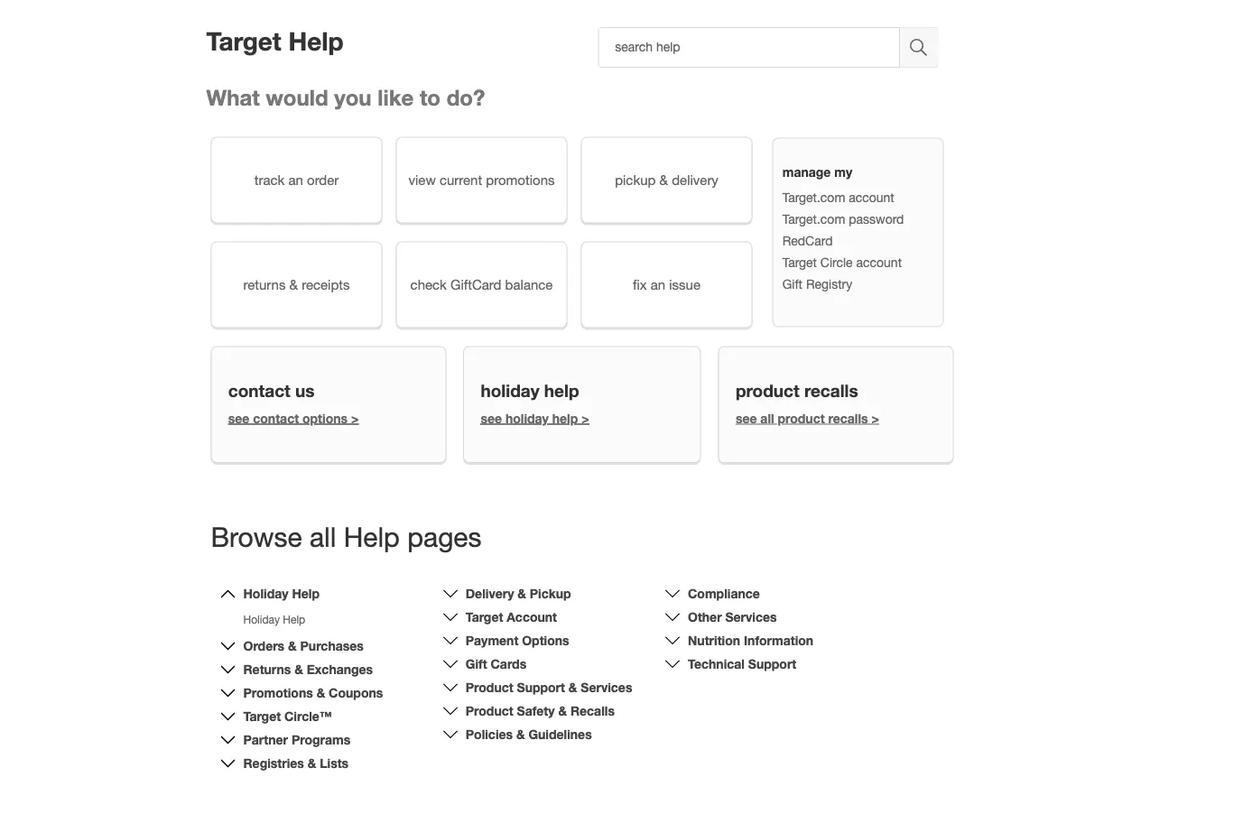 Task type: locate. For each thing, give the bounding box(es) containing it.
all down product recalls
[[761, 411, 774, 426]]

recalls down product recalls
[[828, 411, 868, 426]]

product recalls
[[736, 381, 858, 401]]

gift down payment
[[466, 657, 487, 672]]

would
[[266, 84, 328, 110]]

holiday for second holiday help "link"
[[243, 613, 280, 626]]

compliance link
[[688, 586, 760, 601]]

contact down contact us
[[253, 411, 299, 426]]

target up what
[[206, 26, 281, 56]]

1 vertical spatial holiday help
[[243, 613, 305, 626]]

& down orders & purchases link
[[295, 662, 303, 677]]

nutrition
[[688, 633, 740, 648]]

account up password on the right
[[849, 190, 895, 205]]

1 horizontal spatial services
[[726, 610, 777, 625]]

& for registries & lists
[[308, 756, 316, 771]]

1 horizontal spatial an
[[651, 277, 666, 292]]

support down the "information"
[[748, 657, 797, 672]]

holiday for 1st holiday help "link" from the top
[[243, 586, 289, 601]]

1 vertical spatial help
[[552, 411, 578, 426]]

what would you like to do?
[[206, 84, 485, 110]]

purchases
[[300, 639, 364, 654]]

0 vertical spatial target.com
[[783, 190, 845, 205]]

1 see from the left
[[228, 411, 250, 426]]

fix an issue
[[633, 277, 701, 292]]

delivery & pickup link
[[466, 586, 571, 601]]

contact up 'see contact options >' link on the left of page
[[228, 381, 291, 401]]

programs
[[292, 733, 351, 748]]

view current promotions link
[[396, 137, 568, 223]]

target.com password link
[[783, 212, 904, 226]]

& for returns & exchanges
[[295, 662, 303, 677]]

& up returns & exchanges
[[288, 639, 297, 654]]

1 holiday from the top
[[243, 586, 289, 601]]

partner
[[243, 733, 288, 748]]

see down contact us
[[228, 411, 250, 426]]

0 vertical spatial holiday help
[[243, 586, 320, 601]]

2 target.com from the top
[[783, 212, 845, 226]]

2 horizontal spatial see
[[736, 411, 757, 426]]

& for orders & purchases
[[288, 639, 297, 654]]

all
[[761, 411, 774, 426], [310, 521, 336, 553]]

support for product
[[517, 680, 565, 695]]

1 vertical spatial product
[[466, 704, 513, 719]]

& down the safety
[[516, 727, 525, 742]]

target.com up redcard link
[[783, 212, 845, 226]]

help down the holiday help
[[552, 411, 578, 426]]

view current promotions
[[409, 172, 555, 188]]

pages
[[407, 521, 482, 553]]

1 vertical spatial services
[[581, 680, 632, 695]]

0 vertical spatial account
[[849, 190, 895, 205]]

1 holiday help link from the top
[[243, 586, 320, 601]]

account
[[849, 190, 895, 205], [856, 255, 902, 270]]

promotions & coupons link
[[243, 686, 383, 701]]

target account
[[466, 610, 557, 625]]

target circle™ link
[[243, 709, 332, 724]]

target up partner
[[243, 709, 281, 724]]

None image field
[[900, 27, 939, 68]]

& inside 'link'
[[660, 172, 668, 188]]

redcard link
[[783, 233, 833, 248]]

& left lists
[[308, 756, 316, 771]]

2 product from the top
[[466, 704, 513, 719]]

pickup
[[615, 172, 656, 188]]

product
[[466, 680, 513, 695], [466, 704, 513, 719]]

fix an issue link
[[581, 241, 753, 328]]

0 vertical spatial holiday help link
[[243, 586, 320, 601]]

1 vertical spatial recalls
[[828, 411, 868, 426]]

see
[[228, 411, 250, 426], [481, 411, 502, 426], [736, 411, 757, 426]]

1 horizontal spatial support
[[748, 657, 797, 672]]

1 holiday help from the top
[[243, 586, 320, 601]]

see down product recalls
[[736, 411, 757, 426]]

&
[[660, 172, 668, 188], [289, 277, 298, 292], [518, 586, 526, 601], [288, 639, 297, 654], [295, 662, 303, 677], [569, 680, 577, 695], [317, 686, 325, 701], [558, 704, 567, 719], [516, 727, 525, 742], [308, 756, 316, 771]]

0 vertical spatial product
[[466, 680, 513, 695]]

2 see from the left
[[481, 411, 502, 426]]

holiday up see holiday help >
[[481, 381, 540, 401]]

help up orders & purchases
[[283, 613, 305, 626]]

3 see from the left
[[736, 411, 757, 426]]

1 horizontal spatial see
[[481, 411, 502, 426]]

support for technical
[[748, 657, 797, 672]]

orders & purchases link
[[243, 639, 364, 654]]

holiday help for 1st holiday help "link" from the top
[[243, 586, 320, 601]]

policies & guidelines
[[466, 727, 592, 742]]

registries & lists
[[243, 756, 349, 771]]

product for product support & services
[[466, 680, 513, 695]]

target.com account target.com password redcard target circle account gift registry
[[783, 190, 904, 291]]

help left pages
[[344, 521, 400, 553]]

payment
[[466, 633, 519, 648]]

target
[[206, 26, 281, 56], [783, 255, 817, 270], [466, 610, 503, 625], [243, 709, 281, 724]]

0 vertical spatial services
[[726, 610, 777, 625]]

gift left "registry"
[[783, 277, 803, 291]]

holiday
[[481, 381, 540, 401], [506, 411, 549, 426]]

all right browse
[[310, 521, 336, 553]]

gift cards
[[466, 657, 527, 672]]

1 vertical spatial an
[[651, 277, 666, 292]]

contact
[[228, 381, 291, 401], [253, 411, 299, 426]]

1 vertical spatial support
[[517, 680, 565, 695]]

services up recalls
[[581, 680, 632, 695]]

circle
[[821, 255, 853, 270]]

other services link
[[688, 610, 777, 625]]

help up see holiday help >
[[544, 381, 579, 401]]

payment options link
[[466, 633, 569, 648]]

pickup & delivery link
[[581, 137, 753, 223]]

target for target circle™
[[243, 709, 281, 724]]

track an order link
[[211, 137, 382, 223]]

2 holiday from the top
[[243, 613, 280, 626]]

target down redcard link
[[783, 255, 817, 270]]

0 vertical spatial gift
[[783, 277, 803, 291]]

target down delivery
[[466, 610, 503, 625]]

see for contact us
[[228, 411, 250, 426]]

an right the fix
[[651, 277, 666, 292]]

holiday down the holiday help
[[506, 411, 549, 426]]

target account link
[[466, 610, 557, 625]]

1 horizontal spatial gift
[[783, 277, 803, 291]]

support
[[748, 657, 797, 672], [517, 680, 565, 695]]

& right the returns
[[289, 277, 298, 292]]

& for promotions & coupons
[[317, 686, 325, 701]]

redcard
[[783, 233, 833, 248]]

& for delivery & pickup
[[518, 586, 526, 601]]

to
[[420, 84, 441, 110]]

0 horizontal spatial support
[[517, 680, 565, 695]]

2 > from the left
[[582, 411, 589, 426]]

0 horizontal spatial services
[[581, 680, 632, 695]]

> for us
[[351, 411, 359, 426]]

2 horizontal spatial >
[[872, 411, 879, 426]]

0 vertical spatial an
[[288, 172, 303, 188]]

& up circle™
[[317, 686, 325, 701]]

technical
[[688, 657, 745, 672]]

recalls up see all product recalls > link
[[804, 381, 858, 401]]

gift cards link
[[466, 657, 527, 672]]

like
[[378, 84, 414, 110]]

partner programs link
[[243, 733, 351, 748]]

issue
[[669, 277, 701, 292]]

track
[[254, 172, 285, 188]]

0 horizontal spatial gift
[[466, 657, 487, 672]]

1 product from the top
[[466, 680, 513, 695]]

2 holiday help from the top
[[243, 613, 305, 626]]

0 horizontal spatial all
[[310, 521, 336, 553]]

1 horizontal spatial all
[[761, 411, 774, 426]]

product up the 'policies' on the left of page
[[466, 704, 513, 719]]

account right the circle
[[856, 255, 902, 270]]

services up 'nutrition information' at the bottom of page
[[726, 610, 777, 625]]

product support & services
[[466, 680, 632, 695]]

holiday
[[243, 586, 289, 601], [243, 613, 280, 626]]

see holiday help > link
[[481, 411, 589, 426]]

recalls
[[804, 381, 858, 401], [828, 411, 868, 426]]

what
[[206, 84, 260, 110]]

registry
[[806, 277, 853, 291]]

delivery
[[672, 172, 719, 188]]

1 vertical spatial all
[[310, 521, 336, 553]]

an for fix
[[651, 277, 666, 292]]

product up see all product recalls > link
[[736, 381, 800, 401]]

0 vertical spatial contact
[[228, 381, 291, 401]]

1 horizontal spatial >
[[582, 411, 589, 426]]

0 horizontal spatial see
[[228, 411, 250, 426]]

pickup
[[530, 586, 571, 601]]

see down the holiday help
[[481, 411, 502, 426]]

1 vertical spatial holiday
[[243, 613, 280, 626]]

product
[[736, 381, 800, 401], [778, 411, 825, 426]]

options
[[302, 411, 348, 426]]

product down gift cards
[[466, 680, 513, 695]]

0 vertical spatial all
[[761, 411, 774, 426]]

target.com
[[783, 190, 845, 205], [783, 212, 845, 226]]

1 > from the left
[[351, 411, 359, 426]]

product down product recalls
[[778, 411, 825, 426]]

orders
[[243, 639, 285, 654]]

receipts
[[302, 277, 350, 292]]

0 horizontal spatial an
[[288, 172, 303, 188]]

an for track
[[288, 172, 303, 188]]

0 vertical spatial support
[[748, 657, 797, 672]]

0 horizontal spatial >
[[351, 411, 359, 426]]

& right the pickup
[[660, 172, 668, 188]]

1 vertical spatial holiday help link
[[243, 613, 305, 626]]

an right track
[[288, 172, 303, 188]]

support up the product safety & recalls "link"
[[517, 680, 565, 695]]

product support & services link
[[466, 680, 632, 695]]

1 vertical spatial target.com
[[783, 212, 845, 226]]

& up guidelines
[[558, 704, 567, 719]]

holiday help for second holiday help "link"
[[243, 613, 305, 626]]

technical support link
[[688, 657, 797, 672]]

nutrition information
[[688, 633, 814, 648]]

returns & receipts
[[243, 277, 350, 292]]

& for policies & guidelines
[[516, 727, 525, 742]]

an
[[288, 172, 303, 188], [651, 277, 666, 292]]

1 target.com from the top
[[783, 190, 845, 205]]

target.com down manage my
[[783, 190, 845, 205]]

& up "account"
[[518, 586, 526, 601]]

0 vertical spatial holiday
[[243, 586, 289, 601]]

help
[[544, 381, 579, 401], [552, 411, 578, 426]]



Task type: vqa. For each thing, say whether or not it's contained in the screenshot.
view current promotions
yes



Task type: describe. For each thing, give the bounding box(es) containing it.
target circle™
[[243, 709, 332, 724]]

2 holiday help link from the top
[[243, 613, 305, 626]]

promotions
[[486, 172, 555, 188]]

gift registry link
[[783, 277, 853, 291]]

see holiday help >
[[481, 411, 589, 426]]

help up would
[[288, 26, 344, 56]]

password
[[849, 212, 904, 226]]

& for pickup & delivery
[[660, 172, 668, 188]]

returns
[[243, 662, 291, 677]]

partner programs
[[243, 733, 351, 748]]

promotions & coupons
[[243, 686, 383, 701]]

0 vertical spatial product
[[736, 381, 800, 401]]

see all product recalls >
[[736, 411, 879, 426]]

0 vertical spatial recalls
[[804, 381, 858, 401]]

browse all help pages
[[211, 521, 482, 553]]

target help
[[206, 26, 344, 56]]

do?
[[447, 84, 485, 110]]

policies & guidelines link
[[466, 727, 592, 742]]

order
[[307, 172, 339, 188]]

giftcard
[[451, 277, 502, 292]]

us
[[295, 381, 315, 401]]

delivery & pickup
[[466, 586, 571, 601]]

lists
[[320, 756, 349, 771]]

holiday help
[[481, 381, 579, 401]]

balance
[[505, 277, 553, 292]]

returns & receipts link
[[211, 241, 382, 328]]

coupons
[[329, 686, 383, 701]]

returns & exchanges
[[243, 662, 373, 677]]

1 vertical spatial contact
[[253, 411, 299, 426]]

> for help
[[582, 411, 589, 426]]

safety
[[517, 704, 555, 719]]

1 vertical spatial holiday
[[506, 411, 549, 426]]

manage my
[[783, 165, 853, 180]]

delivery
[[466, 586, 514, 601]]

nutrition information link
[[688, 633, 814, 648]]

0 vertical spatial holiday
[[481, 381, 540, 401]]

policies
[[466, 727, 513, 742]]

help up orders & purchases link
[[292, 586, 320, 601]]

3 > from the left
[[872, 411, 879, 426]]

gift inside the target.com account target.com password redcard target circle account gift registry
[[783, 277, 803, 291]]

account
[[507, 610, 557, 625]]

see for holiday help
[[481, 411, 502, 426]]

pickup & delivery
[[615, 172, 719, 188]]

target.com account link
[[783, 190, 895, 205]]

browse
[[211, 521, 302, 553]]

recalls
[[571, 704, 615, 719]]

target for target account
[[466, 610, 503, 625]]

current
[[440, 172, 482, 188]]

target circle account link
[[783, 255, 902, 270]]

& up recalls
[[569, 680, 577, 695]]

see all product recalls > link
[[736, 411, 879, 426]]

see contact options > link
[[228, 411, 359, 426]]

product safety & recalls link
[[466, 704, 615, 719]]

cards
[[491, 657, 527, 672]]

product safety & recalls
[[466, 704, 615, 719]]

check
[[410, 277, 447, 292]]

other services
[[688, 610, 777, 625]]

see contact options >
[[228, 411, 359, 426]]

all for see
[[761, 411, 774, 426]]

1 vertical spatial gift
[[466, 657, 487, 672]]

exchanges
[[307, 662, 373, 677]]

registries & lists link
[[243, 756, 349, 771]]

all for browse
[[310, 521, 336, 553]]

registries
[[243, 756, 304, 771]]

returns & exchanges link
[[243, 662, 373, 677]]

view
[[409, 172, 436, 188]]

circle™
[[284, 709, 332, 724]]

product for product safety & recalls
[[466, 704, 513, 719]]

check giftcard balance
[[410, 277, 553, 292]]

guidelines
[[529, 727, 592, 742]]

track an order
[[254, 172, 339, 188]]

check giftcard balance link
[[396, 241, 568, 328]]

contact us
[[228, 381, 315, 401]]

promotions
[[243, 686, 313, 701]]

search help text field
[[598, 27, 900, 68]]

options
[[522, 633, 569, 648]]

returns
[[243, 277, 286, 292]]

orders & purchases
[[243, 639, 364, 654]]

information
[[744, 633, 814, 648]]

1 vertical spatial product
[[778, 411, 825, 426]]

0 vertical spatial help
[[544, 381, 579, 401]]

1 vertical spatial account
[[856, 255, 902, 270]]

technical support
[[688, 657, 797, 672]]

fix
[[633, 277, 647, 292]]

manage
[[783, 165, 831, 180]]

target inside the target.com account target.com password redcard target circle account gift registry
[[783, 255, 817, 270]]

you
[[334, 84, 372, 110]]

& for returns & receipts
[[289, 277, 298, 292]]

target for target help
[[206, 26, 281, 56]]



